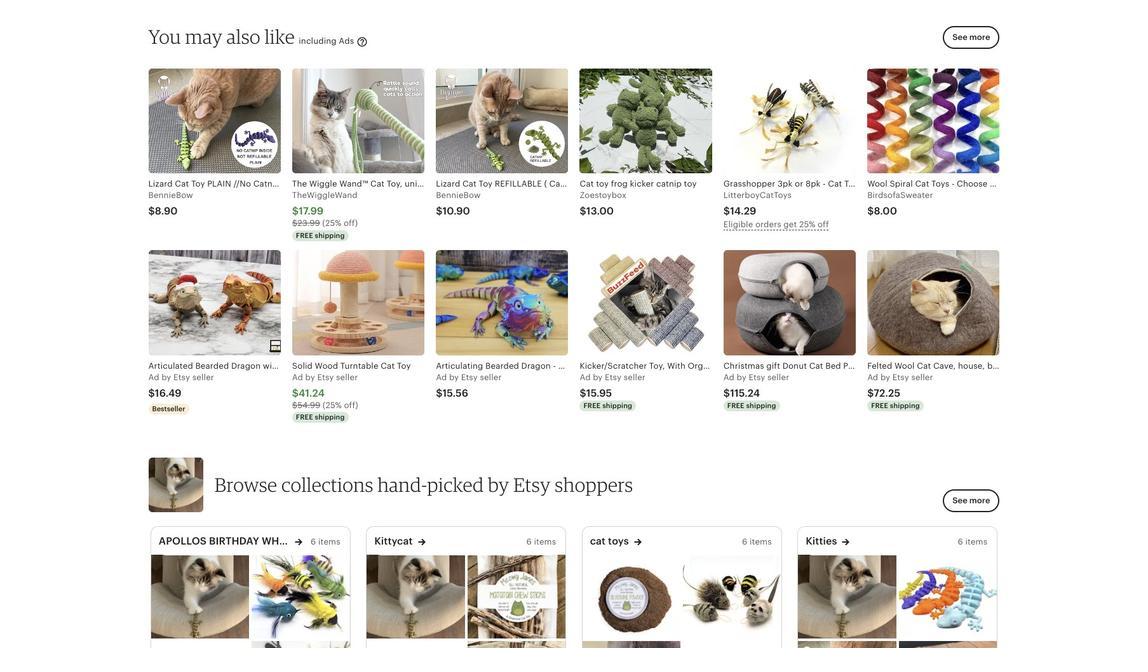 Task type: describe. For each thing, give the bounding box(es) containing it.
41.24
[[299, 388, 325, 400]]

pets
[[914, 179, 931, 189]]

critter packs: "birds of a feather" - 6 great toys  great way to try toys image
[[252, 555, 350, 639]]

wood
[[315, 361, 338, 371]]

birthday
[[209, 536, 259, 548]]

benniebow $ 8.90
[[148, 191, 193, 218]]

christmas gift donut cat bed pet cat tunnel interactive game toy cat bed dual-use indoor toy kitten sports equipment cat training cat house image
[[724, 251, 856, 356]]

etsy inside solid wood turntable cat toy a d b y etsy seller $ 41.24 $ 54.99 (25% off) free shipping
[[317, 373, 334, 382]]

d for 15.95
[[585, 373, 591, 382]]

shipping inside solid wood turntable cat toy a d b y etsy seller $ 41.24 $ 54.99 (25% off) free shipping
[[315, 414, 345, 421]]

54.99
[[298, 401, 320, 411]]

solid
[[292, 361, 313, 371]]

8.00
[[874, 205, 897, 218]]

off) inside the thewigglewand $ 17.99 $ 23.99 (25% off) free shipping
[[344, 219, 358, 228]]

articulated bearded dragon with fridge magnet 3d printed a d b y etsy seller $ 16.49 bestseller
[[148, 361, 386, 413]]

fidget toy | 3d printed articulated lizard | multi-colored gecko image
[[899, 641, 997, 649]]

critter packs: "mice-bees" - 6 great toys  great way to try toys image
[[683, 555, 781, 639]]

10.90
[[443, 205, 470, 218]]

(25% inside the thewigglewand $ 17.99 $ 23.99 (25% off) free shipping
[[322, 219, 341, 228]]

6 items for kitties
[[958, 537, 988, 547]]

printed
[[356, 361, 386, 371]]

kitty lizard articulated cat toy image for apollos birthday when he gets a cat!!!!
[[151, 555, 249, 639]]

cat toy frog kicker catnip toy image
[[580, 68, 712, 173]]

a d b y etsy seller $ 115.24 free shipping
[[724, 373, 789, 410]]

zoestoybox
[[580, 191, 627, 200]]

$ inside grasshopper 3pk or 8pk - cat toy -by litterboy pets litterboycattoys $ 14.29 eligible orders get 25% off
[[724, 205, 730, 218]]

y for 15.56
[[454, 373, 459, 382]]

free for 15.95
[[584, 402, 601, 410]]

$ inside benniebow $ 10.90
[[436, 205, 443, 218]]

articulated bearded dragon with fridge magnet 3d printed image
[[148, 251, 281, 356]]

a inside articulated bearded dragon with fridge magnet 3d printed a d b y etsy seller $ 16.49 bestseller
[[148, 373, 154, 382]]

2 - from the left
[[860, 179, 863, 189]]

articulated
[[148, 361, 193, 371]]

thewigglewand $ 17.99 $ 23.99 (25% off) free shipping
[[292, 191, 358, 239]]

16.49
[[155, 388, 182, 400]]

6 items for apollos birthday when he gets a cat!!!!
[[311, 537, 340, 547]]

see more link for browse collections hand-picked by etsy shoppers
[[943, 490, 1000, 513]]

your
[[990, 179, 1008, 189]]

seller for 15.56
[[480, 373, 502, 382]]

115.24
[[730, 388, 760, 400]]

toy inside solid wood turntable cat toy a d b y etsy seller $ 41.24 $ 54.99 (25% off) free shipping
[[397, 361, 411, 371]]

lizard cat toy refillable ( catnip, valerian root or silver vine refillable, comes with catnip ) articulated and interactive toy image
[[436, 68, 568, 173]]

a for 15.95
[[580, 373, 586, 382]]

free inside solid wood turntable cat toy a d b y etsy seller $ 41.24 $ 54.99 (25% off) free shipping
[[296, 414, 313, 421]]

apollos
[[159, 536, 207, 548]]

apollos birthday when he gets a cat!!!!
[[159, 536, 383, 548]]

$ inside 'a d b y etsy seller $ 15.95 free shipping'
[[580, 388, 586, 400]]

cat toy buffalo deer bees and bumble bees - mouse like teaser wand / pole attachment / refill image
[[683, 641, 781, 649]]

0 horizontal spatial by
[[488, 473, 509, 497]]

6 items for kittycat
[[526, 537, 556, 547]]

toys
[[932, 179, 949, 189]]

23.99
[[298, 219, 320, 228]]

with
[[263, 361, 280, 371]]

felted wool cat cave, house, bed, eco friendly, elegant designs, natural felted wool, handmade, color  sand brown made by kivikis image
[[867, 251, 1000, 356]]

choose
[[957, 179, 988, 189]]

3d
[[343, 361, 354, 371]]

free for 115.24
[[727, 402, 744, 410]]

matatabi cat chew sticks - all natural catnip alternative | silvervine cat toys | a unique cat treat and gift for cat lovers image
[[467, 555, 566, 639]]

natural silvervine matatabi chew sticks (set of 5 sticks) cat nip treats for cat gifts for cat lover gifts christmas catnip cat toy gifts image
[[467, 641, 566, 649]]

collections
[[281, 473, 373, 497]]

d for 72.25
[[873, 373, 878, 382]]

d for 115.24
[[729, 373, 734, 382]]

seller for 115.24
[[768, 373, 789, 382]]

the wiggle wand™ cat toy, unique patent pending toy made in colors cats can actually see image
[[292, 68, 425, 173]]

bearded
[[195, 361, 229, 371]]

may
[[185, 25, 222, 48]]

y inside solid wood turntable cat toy a d b y etsy seller $ 41.24 $ 54.99 (25% off) free shipping
[[310, 373, 315, 382]]

get
[[784, 220, 797, 230]]

you may also like including ads
[[148, 25, 356, 48]]

also
[[227, 25, 261, 48]]

25%
[[799, 220, 815, 230]]

14.29
[[730, 205, 756, 218]]

free inside the thewigglewand $ 17.99 $ 23.99 (25% off) free shipping
[[296, 232, 313, 239]]

orders
[[755, 220, 781, 230]]

by inside grasshopper 3pk or 8pk - cat toy -by litterboy pets litterboycattoys $ 14.29 eligible orders get 25% off
[[863, 179, 873, 189]]

like
[[265, 25, 295, 48]]

etsy inside articulated bearded dragon with fridge magnet 3d printed a d b y etsy seller $ 16.49 bestseller
[[174, 373, 190, 382]]

72.25
[[874, 388, 900, 400]]

dragon
[[231, 361, 261, 371]]

picked
[[427, 473, 484, 497]]

see inside button
[[953, 33, 967, 42]]

or
[[795, 179, 803, 189]]

hand-
[[378, 473, 427, 497]]

including
[[299, 36, 337, 46]]

spiral
[[890, 179, 913, 189]]

items for cat toys
[[750, 537, 772, 547]]

more inside button
[[969, 33, 990, 42]]

cat toy frog kicker catnip toy zoestoybox $ 13.00
[[580, 179, 697, 218]]

gets
[[312, 536, 338, 548]]

cat inside cat toy frog kicker catnip toy zoestoybox $ 13.00
[[580, 179, 594, 189]]

grasshopper
[[724, 179, 775, 189]]

cat toys
[[590, 536, 629, 548]]

etsy inside a d b y etsy seller $ 115.24 free shipping
[[749, 373, 765, 382]]

etsy inside 'a d b y etsy seller $ 15.95 free shipping'
[[605, 373, 621, 382]]

critter packs: "bugs" - 6 great toys  great way to try toys image
[[252, 641, 350, 649]]

shipping inside the thewigglewand $ 17.99 $ 23.99 (25% off) free shipping
[[315, 232, 345, 239]]

8pk
[[806, 179, 821, 189]]



Task type: locate. For each thing, give the bounding box(es) containing it.
(25% inside solid wood turntable cat toy a d b y etsy seller $ 41.24 $ 54.99 (25% off) free shipping
[[323, 401, 342, 411]]

y
[[167, 373, 171, 382], [310, 373, 315, 382], [454, 373, 459, 382], [598, 373, 603, 382], [742, 373, 746, 382], [886, 373, 890, 382]]

5 y from the left
[[742, 373, 746, 382]]

0 vertical spatial see more link
[[939, 26, 1000, 57]]

grasshopper 3pk or 8pk - cat toy -by litterboy pets image
[[724, 68, 856, 173], [151, 641, 249, 649], [367, 641, 465, 649]]

a inside a d b y etsy seller $ 115.24 free shipping
[[724, 373, 729, 382]]

0 vertical spatial see
[[953, 33, 967, 42]]

4 a from the left
[[580, 373, 586, 382]]

b down solid
[[305, 373, 311, 382]]

4 6 items from the left
[[958, 537, 988, 547]]

0 vertical spatial more
[[969, 33, 990, 42]]

3 seller from the left
[[480, 373, 502, 382]]

items up the 3d printed articulated flexi lizard, animal toy, gecko lizard, fidget toy, multiple sizes small-medium-large-x-large image
[[965, 537, 988, 547]]

cat
[[590, 536, 606, 548]]

(25% right 54.99
[[323, 401, 342, 411]]

6 for apollos birthday when he gets a cat!!!!
[[311, 537, 316, 547]]

items left "a"
[[318, 537, 340, 547]]

d inside a d b y etsy seller $ 72.25 free shipping
[[873, 373, 878, 382]]

4 d from the left
[[585, 373, 591, 382]]

b
[[162, 373, 167, 382], [305, 373, 311, 382], [449, 373, 454, 382], [593, 373, 598, 382], [737, 373, 742, 382], [881, 373, 886, 382]]

catnip
[[656, 179, 682, 189]]

d down articulated
[[154, 373, 159, 382]]

1 kitty lizard articulated cat toy image from the left
[[151, 555, 249, 639]]

1 benniebow from the left
[[148, 191, 193, 200]]

silvervine powder for cats - all natural catnip alternative | cat toy cat treat image
[[582, 555, 681, 639]]

6
[[311, 537, 316, 547], [526, 537, 532, 547], [742, 537, 747, 547], [958, 537, 963, 547]]

1 vertical spatial toy
[[397, 361, 411, 371]]

- for $
[[952, 179, 955, 189]]

benniebow
[[148, 191, 193, 200], [436, 191, 481, 200]]

shipping for 15.95
[[602, 402, 632, 410]]

0 vertical spatial toy
[[844, 179, 858, 189]]

b for 15.56
[[449, 373, 454, 382]]

6 items left "a"
[[311, 537, 340, 547]]

shipping down 54.99
[[315, 414, 345, 421]]

2 horizontal spatial -
[[952, 179, 955, 189]]

(25%
[[322, 219, 341, 228], [323, 401, 342, 411]]

1 horizontal spatial toy
[[844, 179, 858, 189]]

1 6 from the left
[[311, 537, 316, 547]]

kitty lizard articulated cat toy image for kitties
[[798, 555, 896, 639]]

1 see from the top
[[953, 33, 967, 42]]

2 kitty lizard articulated cat toy image from the left
[[367, 555, 465, 639]]

b inside a d b y etsy seller $ 115.24 free shipping
[[737, 373, 742, 382]]

6 for kittycat
[[526, 537, 532, 547]]

- inside the wool spiral cat toys - choose your color birdsofasweater $ 8.00
[[952, 179, 955, 189]]

toy left wool at right
[[844, 179, 858, 189]]

1 a from the left
[[148, 373, 154, 382]]

y for 72.25
[[886, 373, 890, 382]]

free inside a d b y etsy seller $ 72.25 free shipping
[[871, 402, 888, 410]]

5 b from the left
[[737, 373, 742, 382]]

cat
[[580, 179, 594, 189], [828, 179, 842, 189], [915, 179, 929, 189], [381, 361, 395, 371]]

y inside articulated bearded dragon with fridge magnet 3d printed a d b y etsy seller $ 16.49 bestseller
[[167, 373, 171, 382]]

free down 72.25
[[871, 402, 888, 410]]

3 6 from the left
[[742, 537, 747, 547]]

benniebow for 10.90
[[436, 191, 481, 200]]

$ inside a d b y etsy seller $ 115.24 free shipping
[[724, 388, 730, 400]]

b inside a d b y etsy seller $ 15.56
[[449, 373, 454, 382]]

6 d from the left
[[873, 373, 878, 382]]

1 vertical spatial (25%
[[323, 401, 342, 411]]

2 a from the left
[[292, 373, 298, 382]]

b up 72.25
[[881, 373, 886, 382]]

1 horizontal spatial by
[[863, 179, 873, 189]]

kitty lizard articulated cat toy image down kittycat
[[367, 555, 465, 639]]

3d printed articulated flexi lizard, animal toy, gecko lizard, fidget toy, multiple sizes small-medium-large-x-large image
[[899, 555, 997, 639]]

articulating bearded dragon - baby/adult 80+ colors -  flexible sensory toy image
[[436, 251, 568, 356]]

cat inside the wool spiral cat toys - choose your color birdsofasweater $ 8.00
[[915, 179, 929, 189]]

b inside articulated bearded dragon with fridge magnet 3d printed a d b y etsy seller $ 16.49 bestseller
[[162, 373, 167, 382]]

$ inside cat toy frog kicker catnip toy zoestoybox $ 13.00
[[580, 205, 586, 218]]

you
[[148, 25, 181, 48]]

4 y from the left
[[598, 373, 603, 382]]

shipping down 115.24
[[746, 402, 776, 410]]

y up '15.56'
[[454, 373, 459, 382]]

free inside 'a d b y etsy seller $ 15.95 free shipping'
[[584, 402, 601, 410]]

6 up the 3d printed articulated flexi lizard, animal toy, gecko lizard, fidget toy, multiple sizes small-medium-large-x-large image
[[958, 537, 963, 547]]

browse collections hand-picked by etsy shoppers
[[214, 473, 633, 497]]

1 horizontal spatial -
[[860, 179, 863, 189]]

seller inside a d b y etsy seller $ 15.56
[[480, 373, 502, 382]]

cat toys baguette catnip cat toys birthday cat gifts cat toys cat gifts for cat lover gifts cat toy cat toy crazy cat lady gifts cat treats image
[[582, 641, 681, 649]]

y inside a d b y etsy seller $ 115.24 free shipping
[[742, 373, 746, 382]]

thewigglewand
[[292, 191, 358, 200]]

d for 15.56
[[441, 373, 447, 382]]

see more for browse collections hand-picked by etsy shoppers see more link
[[953, 496, 990, 506]]

off)
[[344, 219, 358, 228], [344, 401, 358, 411]]

(25% right 23.99
[[322, 219, 341, 228]]

1 horizontal spatial kitty lizard articulated cat toy image
[[367, 555, 465, 639]]

toy right printed
[[397, 361, 411, 371]]

$ inside articulated bearded dragon with fridge magnet 3d printed a d b y etsy seller $ 16.49 bestseller
[[148, 388, 155, 400]]

- left wool at right
[[860, 179, 863, 189]]

b inside 'a d b y etsy seller $ 15.95 free shipping'
[[593, 373, 598, 382]]

litterboy
[[875, 179, 912, 189]]

off
[[818, 220, 829, 230]]

etsy inside a d b y etsy seller $ 15.56
[[461, 373, 478, 382]]

lizard cat toy plain //no catnip inside//not refillable// articulated and interactive toy image
[[148, 68, 281, 173], [798, 641, 896, 649]]

6 for cat toys
[[742, 537, 747, 547]]

litterboycattoys
[[724, 191, 792, 200]]

off) inside solid wood turntable cat toy a d b y etsy seller $ 41.24 $ 54.99 (25% off) free shipping
[[344, 401, 358, 411]]

benniebow $ 10.90
[[436, 191, 481, 218]]

0 horizontal spatial grasshopper 3pk or 8pk - cat toy -by litterboy pets image
[[151, 641, 249, 649]]

1 y from the left
[[167, 373, 171, 382]]

seller inside solid wood turntable cat toy a d b y etsy seller $ 41.24 $ 54.99 (25% off) free shipping
[[336, 373, 358, 382]]

2 benniebow from the left
[[436, 191, 481, 200]]

1 vertical spatial lizard cat toy plain //no catnip inside//not refillable// articulated and interactive toy image
[[798, 641, 896, 649]]

shipping for 115.24
[[746, 402, 776, 410]]

0 horizontal spatial -
[[823, 179, 826, 189]]

etsy up 72.25
[[893, 373, 909, 382]]

shipping inside a d b y etsy seller $ 72.25 free shipping
[[890, 402, 920, 410]]

2 items from the left
[[534, 537, 556, 547]]

items for apollos birthday when he gets a cat!!!!
[[318, 537, 340, 547]]

b inside solid wood turntable cat toy a d b y etsy seller $ 41.24 $ 54.99 (25% off) free shipping
[[305, 373, 311, 382]]

6 items up critter packs: "mice-bees" - 6 great toys  great way to try toys 'image'
[[742, 537, 772, 547]]

off) down thewigglewand
[[344, 219, 358, 228]]

6 items
[[311, 537, 340, 547], [526, 537, 556, 547], [742, 537, 772, 547], [958, 537, 988, 547]]

b for 15.95
[[593, 373, 598, 382]]

1 horizontal spatial grasshopper 3pk or 8pk - cat toy -by litterboy pets image
[[367, 641, 465, 649]]

see more button
[[943, 26, 1000, 49]]

benniebow for 8.90
[[148, 191, 193, 200]]

y inside a d b y etsy seller $ 15.56
[[454, 373, 459, 382]]

a inside a d b y etsy seller $ 72.25 free shipping
[[867, 373, 873, 382]]

1 vertical spatial see more
[[953, 496, 990, 506]]

etsy inside a d b y etsy seller $ 72.25 free shipping
[[893, 373, 909, 382]]

2 d from the left
[[298, 373, 303, 382]]

b down articulated
[[162, 373, 167, 382]]

1 vertical spatial see more link
[[943, 490, 1000, 513]]

y up 15.95
[[598, 373, 603, 382]]

1 6 items from the left
[[311, 537, 340, 547]]

d inside articulated bearded dragon with fridge magnet 3d printed a d b y etsy seller $ 16.49 bestseller
[[154, 373, 159, 382]]

1 vertical spatial see
[[953, 496, 967, 506]]

d down solid
[[298, 373, 303, 382]]

5 seller from the left
[[768, 373, 789, 382]]

$ inside benniebow $ 8.90
[[148, 205, 155, 218]]

0 vertical spatial by
[[863, 179, 873, 189]]

etsy up '15.56'
[[461, 373, 478, 382]]

2 more from the top
[[969, 496, 990, 506]]

ads
[[339, 36, 354, 46]]

etsy left the shoppers
[[513, 473, 551, 497]]

etsy down magnet
[[317, 373, 334, 382]]

eligible
[[724, 220, 753, 230]]

by left litterboy
[[863, 179, 873, 189]]

kicker/scratcher toy, with organic catnip, silvervine and valerian root. it's the original scratch, jingle and roll ultimate cat toy. image
[[580, 251, 712, 356]]

toy up zoestoybox
[[596, 179, 609, 189]]

1 d from the left
[[154, 373, 159, 382]]

d inside 'a d b y etsy seller $ 15.95 free shipping'
[[585, 373, 591, 382]]

more
[[969, 33, 990, 42], [969, 496, 990, 506]]

0 horizontal spatial benniebow
[[148, 191, 193, 200]]

solid wood turntable cat toy image
[[292, 251, 425, 356]]

b up '15.56'
[[449, 373, 454, 382]]

3 a from the left
[[436, 373, 442, 382]]

color
[[1010, 179, 1032, 189]]

see more
[[953, 33, 990, 42], [953, 496, 990, 506]]

b for 72.25
[[881, 373, 886, 382]]

1 horizontal spatial toy
[[684, 179, 697, 189]]

grasshopper 3pk or 8pk - cat toy -by litterboy pets image for kittycat
[[367, 641, 465, 649]]

2 y from the left
[[310, 373, 315, 382]]

y up 115.24
[[742, 373, 746, 382]]

2 b from the left
[[305, 373, 311, 382]]

seller inside articulated bearded dragon with fridge magnet 3d printed a d b y etsy seller $ 16.49 bestseller
[[192, 373, 214, 382]]

see more link
[[939, 26, 1000, 57], [943, 490, 1000, 513]]

kittycat
[[374, 536, 413, 548]]

1 toy from the left
[[596, 179, 609, 189]]

$
[[148, 205, 155, 218], [292, 205, 299, 218], [436, 205, 443, 218], [580, 205, 586, 218], [724, 205, 730, 218], [867, 205, 874, 218], [292, 219, 298, 228], [148, 388, 155, 400], [292, 388, 299, 400], [436, 388, 443, 400], [580, 388, 586, 400], [724, 388, 730, 400], [867, 388, 874, 400], [292, 401, 298, 411]]

d inside solid wood turntable cat toy a d b y etsy seller $ 41.24 $ 54.99 (25% off) free shipping
[[298, 373, 303, 382]]

2 horizontal spatial kitty lizard articulated cat toy image
[[798, 555, 896, 639]]

2 (25% from the top
[[323, 401, 342, 411]]

y for 15.95
[[598, 373, 603, 382]]

kicker
[[630, 179, 654, 189]]

free down 23.99
[[296, 232, 313, 239]]

- right toys in the top of the page
[[952, 179, 955, 189]]

magnet
[[310, 361, 341, 371]]

15.95
[[586, 388, 612, 400]]

d up 72.25
[[873, 373, 878, 382]]

a inside 'a d b y etsy seller $ 15.95 free shipping'
[[580, 373, 586, 382]]

$ inside a d b y etsy seller $ 72.25 free shipping
[[867, 388, 874, 400]]

4 6 from the left
[[958, 537, 963, 547]]

off) down 3d
[[344, 401, 358, 411]]

seller for 15.95
[[624, 373, 646, 382]]

kitty lizard articulated cat toy image down kitties
[[798, 555, 896, 639]]

6 for kitties
[[958, 537, 963, 547]]

2 6 from the left
[[526, 537, 532, 547]]

he
[[295, 536, 309, 548]]

6 seller from the left
[[911, 373, 933, 382]]

when
[[262, 536, 293, 548]]

bestseller
[[152, 405, 185, 413]]

by
[[863, 179, 873, 189], [488, 473, 509, 497]]

0 horizontal spatial kitty lizard articulated cat toy image
[[151, 555, 249, 639]]

shipping inside a d b y etsy seller $ 115.24 free shipping
[[746, 402, 776, 410]]

0 horizontal spatial lizard cat toy plain //no catnip inside//not refillable// articulated and interactive toy image
[[148, 68, 281, 173]]

3 - from the left
[[952, 179, 955, 189]]

kitties
[[806, 536, 837, 548]]

$ inside a d b y etsy seller $ 15.56
[[436, 388, 443, 400]]

1 vertical spatial by
[[488, 473, 509, 497]]

3 d from the left
[[441, 373, 447, 382]]

3pk
[[778, 179, 793, 189]]

seller
[[192, 373, 214, 382], [336, 373, 358, 382], [480, 373, 502, 382], [624, 373, 646, 382], [768, 373, 789, 382], [911, 373, 933, 382]]

cat right "turntable"
[[381, 361, 395, 371]]

shipping down 72.25
[[890, 402, 920, 410]]

etsy
[[174, 373, 190, 382], [317, 373, 334, 382], [461, 373, 478, 382], [605, 373, 621, 382], [749, 373, 765, 382], [893, 373, 909, 382], [513, 473, 551, 497]]

4 seller from the left
[[624, 373, 646, 382]]

1 vertical spatial off)
[[344, 401, 358, 411]]

1 seller from the left
[[192, 373, 214, 382]]

items
[[318, 537, 340, 547], [534, 537, 556, 547], [750, 537, 772, 547], [965, 537, 988, 547]]

y inside 'a d b y etsy seller $ 15.95 free shipping'
[[598, 373, 603, 382]]

fridge
[[282, 361, 308, 371]]

3 y from the left
[[454, 373, 459, 382]]

0 vertical spatial (25%
[[322, 219, 341, 228]]

1 b from the left
[[162, 373, 167, 382]]

b up 115.24
[[737, 373, 742, 382]]

1 more from the top
[[969, 33, 990, 42]]

seller inside 'a d b y etsy seller $ 15.95 free shipping'
[[624, 373, 646, 382]]

1 horizontal spatial lizard cat toy plain //no catnip inside//not refillable// articulated and interactive toy image
[[798, 641, 896, 649]]

0 horizontal spatial toy
[[596, 179, 609, 189]]

see more for see more button
[[953, 33, 990, 42]]

d inside a d b y etsy seller $ 15.56
[[441, 373, 447, 382]]

see more link for including ads
[[939, 26, 1000, 57]]

seller inside a d b y etsy seller $ 72.25 free shipping
[[911, 373, 933, 382]]

d up 115.24
[[729, 373, 734, 382]]

1 (25% from the top
[[322, 219, 341, 228]]

2 seller from the left
[[336, 373, 358, 382]]

cat!!!!
[[350, 536, 383, 548]]

b inside a d b y etsy seller $ 72.25 free shipping
[[881, 373, 886, 382]]

- for litterboy
[[823, 179, 826, 189]]

13.00
[[586, 205, 614, 218]]

birdsofasweater
[[867, 191, 933, 200]]

a for 72.25
[[867, 373, 873, 382]]

toy
[[844, 179, 858, 189], [397, 361, 411, 371]]

a
[[341, 536, 348, 548]]

turntable
[[340, 361, 378, 371]]

6 items for cat toys
[[742, 537, 772, 547]]

seller for 72.25
[[911, 373, 933, 382]]

1 items from the left
[[318, 537, 340, 547]]

shipping
[[315, 232, 345, 239], [602, 402, 632, 410], [746, 402, 776, 410], [890, 402, 920, 410], [315, 414, 345, 421]]

browse
[[214, 473, 277, 497]]

6 right he
[[311, 537, 316, 547]]

a inside solid wood turntable cat toy a d b y etsy seller $ 41.24 $ 54.99 (25% off) free shipping
[[292, 373, 298, 382]]

17.99
[[299, 205, 323, 218]]

a d b y etsy seller $ 72.25 free shipping
[[867, 373, 933, 410]]

free down 115.24
[[727, 402, 744, 410]]

items left kitties
[[750, 537, 772, 547]]

d up '15.56'
[[441, 373, 447, 382]]

free down 54.99
[[296, 414, 313, 421]]

wool spiral cat toys - choose your color birdsofasweater $ 8.00
[[867, 179, 1032, 218]]

a inside a d b y etsy seller $ 15.56
[[436, 373, 442, 382]]

toys
[[608, 536, 629, 548]]

2 horizontal spatial grasshopper 3pk or 8pk - cat toy -by litterboy pets image
[[724, 68, 856, 173]]

cat left toys in the top of the page
[[915, 179, 929, 189]]

-
[[823, 179, 826, 189], [860, 179, 863, 189], [952, 179, 955, 189]]

15.56
[[443, 388, 468, 400]]

cat right 8pk
[[828, 179, 842, 189]]

kitty lizard articulated cat toy image for kittycat
[[367, 555, 465, 639]]

0 vertical spatial off)
[[344, 219, 358, 228]]

a for 115.24
[[724, 373, 729, 382]]

cat up zoestoybox
[[580, 179, 594, 189]]

1 horizontal spatial benniebow
[[436, 191, 481, 200]]

etsy up 15.95
[[605, 373, 621, 382]]

a for 15.56
[[436, 373, 442, 382]]

kitty lizard articulated cat toy image
[[151, 555, 249, 639], [367, 555, 465, 639], [798, 555, 896, 639]]

1 see more from the top
[[953, 33, 990, 42]]

y down articulated
[[167, 373, 171, 382]]

wool
[[867, 179, 887, 189]]

6 y from the left
[[886, 373, 890, 382]]

shoppers
[[555, 473, 633, 497]]

y down solid
[[310, 373, 315, 382]]

8.90
[[155, 205, 178, 218]]

shipping down 15.95
[[602, 402, 632, 410]]

4 b from the left
[[593, 373, 598, 382]]

0 vertical spatial lizard cat toy plain //no catnip inside//not refillable// articulated and interactive toy image
[[148, 68, 281, 173]]

b for 115.24
[[737, 373, 742, 382]]

kitty lizard articulated cat toy image down the apollos
[[151, 555, 249, 639]]

eligible orders get 25% off button
[[724, 219, 852, 232]]

a d b y etsy seller $ 15.95 free shipping
[[580, 373, 646, 410]]

y inside a d b y etsy seller $ 72.25 free shipping
[[886, 373, 890, 382]]

2 toy from the left
[[684, 179, 697, 189]]

toy right "catnip"
[[684, 179, 697, 189]]

see
[[953, 33, 967, 42], [953, 496, 967, 506]]

items for kitties
[[965, 537, 988, 547]]

cat inside grasshopper 3pk or 8pk - cat toy -by litterboy pets litterboycattoys $ 14.29 eligible orders get 25% off
[[828, 179, 842, 189]]

6 b from the left
[[881, 373, 886, 382]]

$ inside the wool spiral cat toys - choose your color birdsofasweater $ 8.00
[[867, 205, 874, 218]]

a
[[148, 373, 154, 382], [292, 373, 298, 382], [436, 373, 442, 382], [580, 373, 586, 382], [724, 373, 729, 382], [867, 373, 873, 382]]

shipping down 23.99
[[315, 232, 345, 239]]

1 vertical spatial more
[[969, 496, 990, 506]]

d up 15.95
[[585, 373, 591, 382]]

2 see more from the top
[[953, 496, 990, 506]]

grasshopper 3pk or 8pk - cat toy -by litterboy pets litterboycattoys $ 14.29 eligible orders get 25% off
[[724, 179, 931, 230]]

5 d from the left
[[729, 373, 734, 382]]

y for 115.24
[[742, 373, 746, 382]]

6 items up the 3d printed articulated flexi lizard, animal toy, gecko lizard, fidget toy, multiple sizes small-medium-large-x-large image
[[958, 537, 988, 547]]

shipping for 72.25
[[890, 402, 920, 410]]

a d b y etsy seller $ 15.56
[[436, 373, 502, 400]]

benniebow up 10.90
[[436, 191, 481, 200]]

0 horizontal spatial toy
[[397, 361, 411, 371]]

free inside a d b y etsy seller $ 115.24 free shipping
[[727, 402, 744, 410]]

3 items from the left
[[750, 537, 772, 547]]

seller inside a d b y etsy seller $ 115.24 free shipping
[[768, 373, 789, 382]]

grasshopper 3pk or 8pk - cat toy -by litterboy pets image for apollos birthday when he gets a cat!!!!
[[151, 641, 249, 649]]

b up 15.95
[[593, 373, 598, 382]]

shipping inside 'a d b y etsy seller $ 15.95 free shipping'
[[602, 402, 632, 410]]

2 6 items from the left
[[526, 537, 556, 547]]

toy inside grasshopper 3pk or 8pk - cat toy -by litterboy pets litterboycattoys $ 14.29 eligible orders get 25% off
[[844, 179, 858, 189]]

6 a from the left
[[867, 373, 873, 382]]

3 6 items from the left
[[742, 537, 772, 547]]

6 up critter packs: "mice-bees" - 6 great toys  great way to try toys 'image'
[[742, 537, 747, 547]]

see more inside see more button
[[953, 33, 990, 42]]

0 vertical spatial see more
[[953, 33, 990, 42]]

etsy down articulated
[[174, 373, 190, 382]]

6 up matatabi cat chew sticks - all natural catnip alternative | silvervine cat toys | a unique cat treat and gift for cat lovers image
[[526, 537, 532, 547]]

2 see from the top
[[953, 496, 967, 506]]

solid wood turntable cat toy a d b y etsy seller $ 41.24 $ 54.99 (25% off) free shipping
[[292, 361, 411, 421]]

wool spiral cat toys - choose your color image
[[867, 68, 1000, 173]]

items for kittycat
[[534, 537, 556, 547]]

frog
[[611, 179, 628, 189]]

5 a from the left
[[724, 373, 729, 382]]

y up 72.25
[[886, 373, 890, 382]]

6 items left cat at the bottom
[[526, 537, 556, 547]]

by right picked
[[488, 473, 509, 497]]

4 items from the left
[[965, 537, 988, 547]]

3 kitty lizard articulated cat toy image from the left
[[798, 555, 896, 639]]

3 b from the left
[[449, 373, 454, 382]]

- right 8pk
[[823, 179, 826, 189]]

free down 15.95
[[584, 402, 601, 410]]

free for 72.25
[[871, 402, 888, 410]]

d inside a d b y etsy seller $ 115.24 free shipping
[[729, 373, 734, 382]]

etsy up 115.24
[[749, 373, 765, 382]]

1 - from the left
[[823, 179, 826, 189]]

benniebow up 8.90
[[148, 191, 193, 200]]

cat inside solid wood turntable cat toy a d b y etsy seller $ 41.24 $ 54.99 (25% off) free shipping
[[381, 361, 395, 371]]

items left cat at the bottom
[[534, 537, 556, 547]]



Task type: vqa. For each thing, say whether or not it's contained in the screenshot.
left .
no



